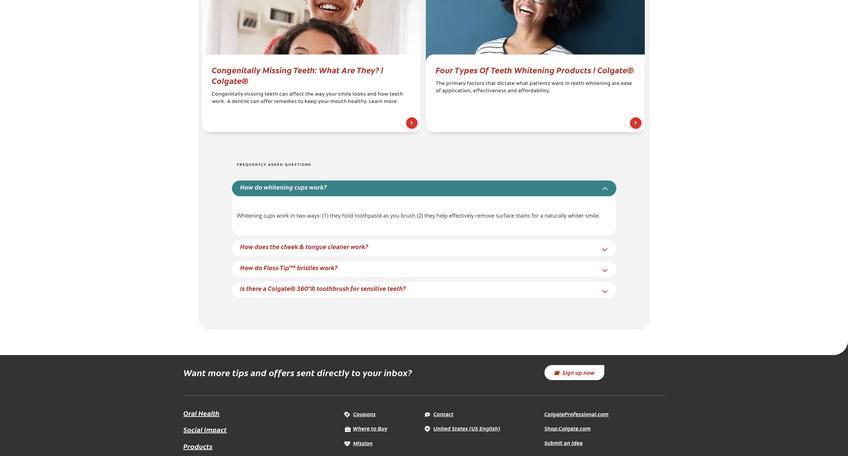 Task type: vqa. For each thing, say whether or not it's contained in the screenshot.
keep
yes



Task type: describe. For each thing, give the bounding box(es) containing it.
oral
[[183, 409, 197, 418]]

now
[[584, 369, 595, 376]]

you
[[390, 212, 400, 219]]

2 vertical spatial work?
[[320, 263, 338, 272]]

0 vertical spatial for
[[532, 212, 539, 219]]

a
[[227, 99, 231, 104]]

whitening inside the primary factors that dictate what patients want in teeth whitening are ease of application, effectiveness and affordability.
[[586, 81, 611, 86]]

and inside congenitally missing teeth can affect the way your smile looks and how teeth work. a dentist can offer remedies to keep your mouth healthy. learn more.
[[367, 92, 377, 97]]

factors
[[467, 81, 485, 86]]

coupons link
[[344, 410, 376, 418]]

2 vertical spatial your
[[363, 367, 382, 379]]

contact link
[[424, 410, 454, 418]]

keep
[[305, 99, 317, 104]]

submit an idea link
[[545, 439, 583, 446]]

360°®
[[297, 284, 316, 293]]

colgate® for congenitally missing teeth: what are they? | colgate®
[[212, 75, 249, 86]]

how do whitening cups work?
[[240, 183, 327, 191]]

submit an idea
[[545, 439, 583, 446]]

| for products
[[594, 64, 596, 75]]

there
[[246, 284, 262, 293]]

teeth:
[[294, 64, 317, 75]]

types
[[455, 64, 478, 75]]

mission link
[[344, 439, 373, 447]]

healthy.
[[348, 99, 368, 104]]

work.
[[212, 99, 226, 104]]

way
[[315, 92, 325, 97]]

congenitally for congenitally missing teeth: what are they? | colgate®
[[212, 64, 261, 75]]

do for floss-
[[255, 263, 263, 272]]

naturally
[[545, 212, 567, 219]]

0 horizontal spatial in
[[291, 212, 295, 219]]

how for how do whitening cups work?
[[240, 183, 253, 191]]

1 vertical spatial can
[[251, 99, 259, 104]]

frequently asked questions
[[237, 163, 312, 167]]

floss-
[[264, 263, 280, 272]]

the inside congenitally missing teeth can affect the way your smile looks and how teeth work. a dentist can offer remedies to keep your mouth healthy. learn more.
[[306, 92, 314, 97]]

what
[[516, 81, 529, 86]]

ways:
[[307, 212, 321, 219]]

effectiveness
[[473, 89, 507, 94]]

application,
[[443, 89, 472, 94]]

frequently
[[237, 163, 267, 167]]

smile.
[[586, 212, 600, 219]]

tip™¹
[[280, 263, 296, 272]]

in inside the primary factors that dictate what patients want in teeth whitening are ease of application, effectiveness and affordability.
[[565, 81, 570, 86]]

teeth
[[491, 64, 513, 75]]

offer
[[261, 99, 273, 104]]

do for whitening
[[255, 183, 263, 191]]

oral health link
[[183, 409, 220, 418]]

teeth?
[[388, 284, 406, 293]]

how for how does the cheek & tongue cleaner work?
[[240, 243, 253, 251]]

1 they from the left
[[330, 212, 341, 219]]

congenitally missing teeth can affect the way your smile looks and how teeth work. a dentist can offer remedies to keep your mouth healthy. learn more.
[[212, 92, 403, 104]]

brush
[[401, 212, 416, 219]]

that
[[486, 81, 496, 86]]

united
[[434, 425, 451, 432]]

surface
[[496, 212, 515, 219]]

&
[[300, 243, 304, 251]]

affect
[[290, 92, 304, 97]]

submit
[[545, 439, 563, 446]]

of
[[436, 89, 441, 94]]

colgateprofessional.com
[[545, 410, 609, 418]]

more
[[208, 367, 230, 379]]

questions
[[285, 163, 312, 167]]

how do floss-tip™¹ bristles work?
[[240, 263, 338, 272]]

the primary factors that dictate what patients want in teeth whitening are ease of application, effectiveness and affordability.
[[436, 81, 633, 94]]

social impact
[[183, 425, 227, 434]]

1 vertical spatial whitening
[[264, 183, 293, 191]]

remove
[[476, 212, 495, 219]]

1 vertical spatial your
[[318, 99, 329, 104]]

sign
[[563, 369, 574, 376]]

tongue
[[306, 243, 327, 251]]

two
[[297, 212, 306, 219]]

cleaner
[[328, 243, 349, 251]]

1 vertical spatial products
[[183, 442, 213, 451]]

idea
[[572, 439, 583, 446]]

0 vertical spatial your
[[326, 92, 337, 97]]

1 vertical spatial work?
[[351, 243, 369, 251]]

looks
[[353, 92, 366, 97]]

how does the cheek & tongue cleaner work? button
[[240, 243, 369, 251]]

more.
[[384, 99, 398, 104]]

of
[[480, 64, 490, 75]]

teeth inside the primary factors that dictate what patients want in teeth whitening are ease of application, effectiveness and affordability.
[[571, 81, 585, 86]]

how do floss-tip™¹ bristles work? button
[[240, 263, 338, 272]]

0 vertical spatial whitening
[[514, 64, 555, 75]]

rounded corner image
[[834, 340, 849, 355]]

as
[[384, 212, 389, 219]]

four types of teeth whitening products | colgate®
[[436, 64, 634, 75]]

1 vertical spatial the
[[270, 243, 280, 251]]

does
[[255, 243, 269, 251]]

health
[[199, 409, 220, 418]]



Task type: locate. For each thing, give the bounding box(es) containing it.
can
[[279, 92, 288, 97], [251, 99, 259, 104]]

2 horizontal spatial to
[[371, 425, 377, 432]]

contact
[[434, 410, 454, 418]]

tips
[[232, 367, 249, 379]]

0 vertical spatial products
[[557, 64, 592, 75]]

states
[[452, 425, 468, 432]]

they right (2)
[[425, 212, 436, 219]]

0 horizontal spatial whitening
[[237, 212, 262, 219]]

0 vertical spatial cups
[[295, 183, 308, 191]]

1 horizontal spatial a
[[541, 212, 544, 219]]

is there a colgate® 360°® toothbrush for sensitive teeth? button
[[240, 284, 406, 293]]

how up is on the bottom left
[[240, 263, 253, 272]]

primary
[[447, 81, 466, 86]]

0 horizontal spatial the
[[270, 243, 280, 251]]

colgate® down tip™¹
[[268, 284, 296, 293]]

colgate® up are
[[598, 64, 634, 75]]

social impact link
[[183, 425, 227, 435]]

is
[[240, 284, 245, 293]]

for left sensitive
[[351, 284, 360, 293]]

dentist
[[232, 99, 249, 104]]

where
[[353, 425, 370, 432]]

smile
[[338, 92, 352, 97]]

2 congenitally from the top
[[212, 92, 243, 97]]

cups down questions
[[295, 183, 308, 191]]

0 vertical spatial work?
[[309, 183, 327, 191]]

can up remedies on the top of the page
[[279, 92, 288, 97]]

| inside congenitally missing teeth: what are they? | colgate®
[[381, 64, 384, 75]]

0 horizontal spatial for
[[351, 284, 360, 293]]

0 vertical spatial in
[[565, 81, 570, 86]]

0 horizontal spatial can
[[251, 99, 259, 104]]

1 do from the top
[[255, 183, 263, 191]]

coupons
[[353, 410, 376, 418]]

how left does
[[240, 243, 253, 251]]

1 vertical spatial for
[[351, 284, 360, 293]]

1 horizontal spatial whitening
[[514, 64, 555, 75]]

1 vertical spatial congenitally
[[212, 92, 243, 97]]

can down missing
[[251, 99, 259, 104]]

0 horizontal spatial and
[[251, 367, 267, 379]]

they
[[330, 212, 341, 219], [425, 212, 436, 219]]

0 horizontal spatial to
[[298, 99, 304, 104]]

do down "frequently"
[[255, 183, 263, 191]]

sent
[[297, 367, 315, 379]]

and
[[508, 89, 517, 94], [367, 92, 377, 97], [251, 367, 267, 379]]

(1)
[[322, 212, 329, 219]]

to left 'buy'
[[371, 425, 377, 432]]

1 horizontal spatial colgate®
[[268, 284, 296, 293]]

how do whitening cups work? button
[[240, 183, 327, 191]]

colgateprofessional.com link
[[545, 410, 609, 418]]

1 vertical spatial a
[[263, 284, 267, 293]]

0 vertical spatial the
[[306, 92, 314, 97]]

products down social
[[183, 442, 213, 451]]

cheek
[[281, 243, 298, 251]]

colgate® inside congenitally missing teeth: what are they? | colgate®
[[212, 75, 249, 86]]

a right there
[[263, 284, 267, 293]]

teeth up offer
[[265, 92, 278, 97]]

they right (1)
[[330, 212, 341, 219]]

0 vertical spatial do
[[255, 183, 263, 191]]

sign up now link
[[545, 365, 605, 380]]

toothpaste
[[355, 212, 382, 219]]

congenitally up missing
[[212, 64, 261, 75]]

hold
[[342, 212, 354, 219]]

want
[[183, 367, 206, 379]]

shop.colgate.com
[[545, 425, 591, 432]]

help
[[437, 212, 448, 219]]

work? up ways:
[[309, 183, 327, 191]]

whiter
[[568, 212, 584, 219]]

your up mouth
[[326, 92, 337, 97]]

1 vertical spatial whitening
[[237, 212, 262, 219]]

3 how from the top
[[240, 263, 253, 272]]

0 horizontal spatial they
[[330, 212, 341, 219]]

| for they?
[[381, 64, 384, 75]]

to down affect
[[298, 99, 304, 104]]

whitening up patients at the top right of the page
[[514, 64, 555, 75]]

buy
[[378, 425, 388, 432]]

2 | from the left
[[594, 64, 596, 75]]

2 they from the left
[[425, 212, 436, 219]]

missing
[[245, 92, 264, 97]]

2 do from the top
[[255, 263, 263, 272]]

stains
[[516, 212, 531, 219]]

1 horizontal spatial in
[[565, 81, 570, 86]]

products up want
[[557, 64, 592, 75]]

0 horizontal spatial whitening
[[264, 183, 293, 191]]

1 horizontal spatial teeth
[[390, 92, 403, 97]]

to inside congenitally missing teeth can affect the way your smile looks and how teeth work. a dentist can offer remedies to keep your mouth healthy. learn more.
[[298, 99, 304, 104]]

2 vertical spatial how
[[240, 263, 253, 272]]

1 | from the left
[[381, 64, 384, 75]]

in right want
[[565, 81, 570, 86]]

work
[[277, 212, 289, 219]]

bristles
[[297, 263, 319, 272]]

mission
[[353, 439, 373, 447]]

1 horizontal spatial cups
[[295, 183, 308, 191]]

is there a colgate® 360°® toothbrush for sensitive teeth?
[[240, 284, 406, 293]]

work? right bristles
[[320, 263, 338, 272]]

how down "frequently"
[[240, 183, 253, 191]]

an
[[564, 439, 571, 446]]

four
[[436, 64, 453, 75]]

shop.colgate.com link
[[545, 425, 591, 432]]

0 horizontal spatial |
[[381, 64, 384, 75]]

missing
[[263, 64, 292, 75]]

congenitally inside congenitally missing teeth can affect the way your smile looks and how teeth work. a dentist can offer remedies to keep your mouth healthy. learn more.
[[212, 92, 243, 97]]

effectively
[[449, 212, 474, 219]]

0 horizontal spatial a
[[263, 284, 267, 293]]

what
[[319, 64, 340, 75]]

in left two
[[291, 212, 295, 219]]

are
[[342, 64, 355, 75]]

whitening up does
[[237, 212, 262, 219]]

and up learn
[[367, 92, 377, 97]]

remedies
[[274, 99, 297, 104]]

0 vertical spatial can
[[279, 92, 288, 97]]

congenitally
[[212, 64, 261, 75], [212, 92, 243, 97]]

the up keep
[[306, 92, 314, 97]]

1 horizontal spatial to
[[352, 367, 361, 379]]

how does the cheek & tongue cleaner work?
[[240, 243, 369, 251]]

1 vertical spatial in
[[291, 212, 295, 219]]

where to buy
[[353, 425, 388, 432]]

1 congenitally from the top
[[212, 64, 261, 75]]

are
[[612, 81, 620, 86]]

1 horizontal spatial can
[[279, 92, 288, 97]]

want
[[552, 81, 564, 86]]

whitening down asked
[[264, 183, 293, 191]]

directly
[[317, 367, 350, 379]]

work? right the cleaner
[[351, 243, 369, 251]]

how
[[240, 183, 253, 191], [240, 243, 253, 251], [240, 263, 253, 272]]

2 horizontal spatial colgate®
[[598, 64, 634, 75]]

whitening
[[514, 64, 555, 75], [237, 212, 262, 219]]

teeth up more.
[[390, 92, 403, 97]]

learn
[[369, 99, 383, 104]]

they?
[[357, 64, 380, 75]]

0 vertical spatial whitening
[[586, 81, 611, 86]]

the
[[306, 92, 314, 97], [270, 243, 280, 251]]

how for how do floss-tip™¹ bristles work?
[[240, 263, 253, 272]]

and inside the primary factors that dictate what patients want in teeth whitening are ease of application, effectiveness and affordability.
[[508, 89, 517, 94]]

a
[[541, 212, 544, 219], [263, 284, 267, 293]]

2 how from the top
[[240, 243, 253, 251]]

1 horizontal spatial and
[[367, 92, 377, 97]]

(us
[[469, 425, 479, 432]]

1 how from the top
[[240, 183, 253, 191]]

0 vertical spatial how
[[240, 183, 253, 191]]

whitening
[[586, 81, 611, 86], [264, 183, 293, 191]]

0 vertical spatial to
[[298, 99, 304, 104]]

ease
[[621, 81, 633, 86]]

1 horizontal spatial for
[[532, 212, 539, 219]]

up
[[576, 369, 583, 376]]

how
[[378, 92, 389, 97]]

2 vertical spatial to
[[371, 425, 377, 432]]

whitening left are
[[586, 81, 611, 86]]

1 vertical spatial cups
[[264, 212, 275, 219]]

products
[[557, 64, 592, 75], [183, 442, 213, 451]]

1 vertical spatial how
[[240, 243, 253, 251]]

teeth right want
[[571, 81, 585, 86]]

0 vertical spatial a
[[541, 212, 544, 219]]

congenitally inside congenitally missing teeth: what are they? | colgate®
[[212, 64, 261, 75]]

(2)
[[417, 212, 423, 219]]

and down dictate
[[508, 89, 517, 94]]

products link
[[183, 441, 213, 452]]

to right directly
[[352, 367, 361, 379]]

colgate® for four types of teeth whitening products | colgate®
[[598, 64, 634, 75]]

cups left work
[[264, 212, 275, 219]]

english)
[[480, 425, 501, 432]]

0 horizontal spatial cups
[[264, 212, 275, 219]]

1 horizontal spatial they
[[425, 212, 436, 219]]

1 horizontal spatial products
[[557, 64, 592, 75]]

1 horizontal spatial the
[[306, 92, 314, 97]]

colgate® up a
[[212, 75, 249, 86]]

congenitally for congenitally missing teeth can affect the way your smile looks and how teeth work. a dentist can offer remedies to keep your mouth healthy. learn more.
[[212, 92, 243, 97]]

0 horizontal spatial colgate®
[[212, 75, 249, 86]]

social
[[183, 425, 203, 434]]

work?
[[309, 183, 327, 191], [351, 243, 369, 251], [320, 263, 338, 272]]

and right 'tips'
[[251, 367, 267, 379]]

0 horizontal spatial teeth
[[265, 92, 278, 97]]

affordability.
[[519, 89, 551, 94]]

2 horizontal spatial and
[[508, 89, 517, 94]]

your left inbox?
[[363, 367, 382, 379]]

a left the naturally
[[541, 212, 544, 219]]

mouth
[[331, 99, 347, 104]]

1 vertical spatial do
[[255, 263, 263, 272]]

dictate
[[497, 81, 515, 86]]

the
[[436, 81, 445, 86]]

1 horizontal spatial whitening
[[586, 81, 611, 86]]

asked
[[268, 163, 283, 167]]

0 vertical spatial congenitally
[[212, 64, 261, 75]]

2 horizontal spatial teeth
[[571, 81, 585, 86]]

0 horizontal spatial products
[[183, 442, 213, 451]]

do left the "floss-"
[[255, 263, 263, 272]]

congenitally missing teeth: what are they? | colgate®
[[212, 64, 384, 86]]

congenitally up a
[[212, 92, 243, 97]]

your down way
[[318, 99, 329, 104]]

the right does
[[270, 243, 280, 251]]

|
[[381, 64, 384, 75], [594, 64, 596, 75]]

1 horizontal spatial |
[[594, 64, 596, 75]]

for right the stains
[[532, 212, 539, 219]]

1 vertical spatial to
[[352, 367, 361, 379]]



